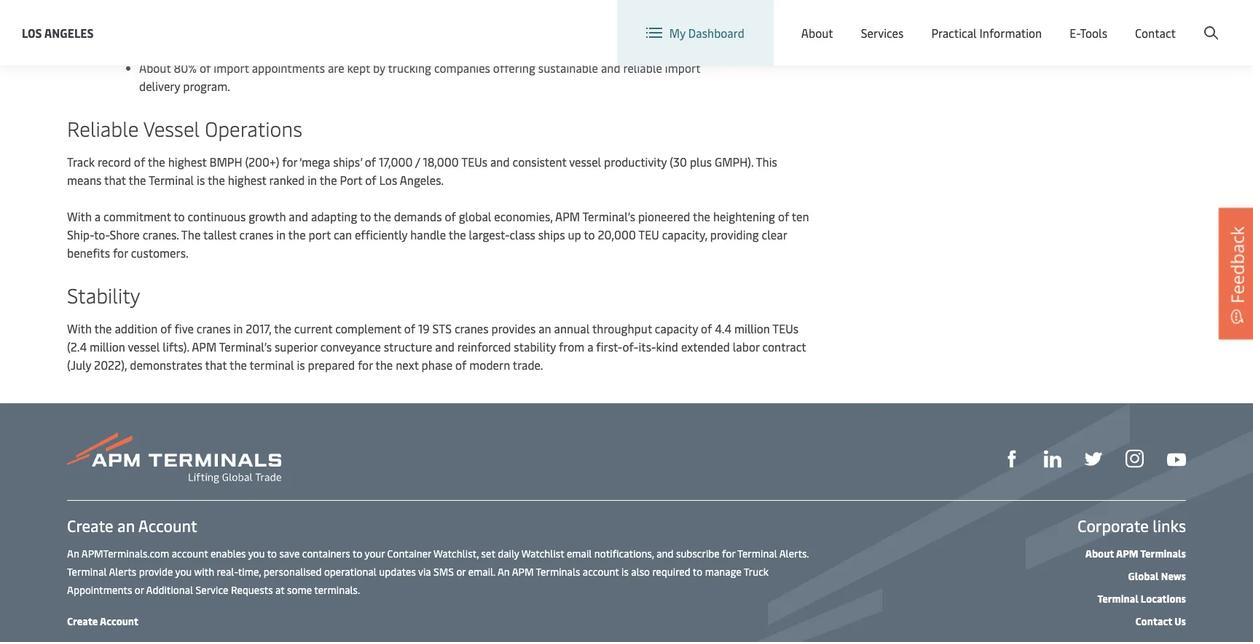 Task type: locate. For each thing, give the bounding box(es) containing it.
with inside with the addition of five cranes in 2017, the current complement of 19 sts cranes provides an annual throughput capacity of 4.4 million teus (2.4 million vessel lifts). apm terminal's superior conveyance structure and reinforced stability from a first-of-its-kind extended labor contract (july 2022), demonstrates that the terminal is prepared for the next phase of modern trade.
[[67, 321, 92, 337]]

next
[[396, 357, 419, 373]]

1 vertical spatial with
[[67, 321, 92, 337]]

cranes down growth
[[239, 227, 273, 243]]

that right demonstrates
[[205, 357, 227, 373]]

1 horizontal spatial is
[[297, 357, 305, 373]]

2 horizontal spatial about
[[1085, 546, 1114, 560]]

0 vertical spatial account
[[1183, 13, 1226, 29]]

for up ranked
[[282, 154, 297, 170]]

0 horizontal spatial account
[[172, 546, 208, 560]]

terminal locations
[[1098, 592, 1186, 605]]

switch location button
[[820, 13, 926, 29]]

with inside with a commitment to continuous growth and adapting to the demands of global economies, apm terminal's pioneered the heightening of ten ship-to-shore cranes. the tallest cranes in the port can efficiently handle the largest-class ships up to 20,000 teu capacity, providing clear benefits for customers.
[[67, 209, 92, 224]]

cranes up reinforced at the bottom left of page
[[455, 321, 489, 337]]

0 horizontal spatial about
[[139, 60, 171, 76]]

1 with from the top
[[67, 209, 92, 224]]

cranes inside with a commitment to continuous growth and adapting to the demands of global economies, apm terminal's pioneered the heightening of ten ship-to-shore cranes. the tallest cranes in the port can efficiently handle the largest-class ships up to 20,000 teu capacity, providing clear benefits for customers.
[[239, 227, 273, 243]]

and up required on the bottom right of the page
[[657, 546, 674, 560]]

the
[[181, 227, 201, 243]]

1 vertical spatial that
[[205, 357, 227, 373]]

1 horizontal spatial highest
[[228, 172, 266, 188]]

with up (2.4
[[67, 321, 92, 337]]

are
[[328, 60, 344, 76]]

18,000
[[423, 154, 459, 170]]

trade.
[[513, 357, 543, 373]]

2 horizontal spatial is
[[622, 565, 629, 579]]

account up with
[[172, 546, 208, 560]]

1 vertical spatial terminals
[[536, 565, 580, 579]]

1 horizontal spatial teus
[[773, 321, 799, 337]]

1 horizontal spatial /
[[1139, 13, 1144, 29]]

los angeles
[[22, 25, 94, 40]]

global inside button
[[972, 14, 1006, 29]]

an down daily
[[498, 565, 510, 579]]

cranes right five
[[197, 321, 231, 337]]

1 horizontal spatial cranes
[[239, 227, 273, 243]]

and left reliable
[[601, 60, 621, 76]]

services button
[[861, 0, 904, 66]]

0 vertical spatial global
[[972, 14, 1006, 29]]

practical information
[[931, 25, 1042, 41]]

login / create account
[[1108, 13, 1226, 29]]

0 vertical spatial an
[[67, 546, 79, 560]]

0 horizontal spatial in
[[233, 321, 243, 337]]

information
[[980, 25, 1042, 41]]

terminal
[[149, 172, 194, 188], [738, 546, 777, 560], [67, 565, 107, 579], [1098, 592, 1139, 605]]

1 contact from the top
[[1135, 25, 1176, 41]]

global
[[459, 209, 491, 224]]

0 vertical spatial contact
[[1135, 25, 1176, 41]]

personalised
[[264, 565, 322, 579]]

for inside an apmterminals.com account enables you to save containers to your container watchlist, set daily watchlist email notifications, and subscribe for terminal alerts. terminal alerts provide you with real-time, personalised operational updates via sms or email. an apm terminals account is also required to manage truck appointments or additional service requests at some terminals.
[[722, 546, 735, 560]]

teus up contract
[[773, 321, 799, 337]]

0 vertical spatial about
[[801, 25, 833, 41]]

is up the "continuous"
[[197, 172, 205, 188]]

and right growth
[[289, 209, 308, 224]]

0 horizontal spatial is
[[197, 172, 205, 188]]

you left with
[[175, 565, 192, 579]]

for down conveyance
[[358, 357, 373, 373]]

highest down the (200+)
[[228, 172, 266, 188]]

terminal up commitment
[[149, 172, 194, 188]]

global news link
[[1128, 569, 1186, 583]]

/ right login at the right of the page
[[1139, 13, 1144, 29]]

1 horizontal spatial global
[[1128, 569, 1159, 583]]

about left switch
[[801, 25, 833, 41]]

0 horizontal spatial that
[[104, 172, 126, 188]]

the down 'mega
[[320, 172, 337, 188]]

a inside with the addition of five cranes in 2017, the current complement of 19 sts cranes provides an annual throughput capacity of 4.4 million teus (2.4 million vessel lifts). apm terminal's superior conveyance structure and reinforced stability from a first-of-its-kind extended labor contract (july 2022), demonstrates that the terminal is prepared for the next phase of modern trade.
[[587, 339, 593, 355]]

of left five
[[160, 321, 172, 337]]

0 horizontal spatial teus
[[461, 154, 487, 170]]

a
[[95, 209, 101, 224], [587, 339, 593, 355]]

1 vertical spatial is
[[297, 357, 305, 373]]

a inside with a commitment to continuous growth and adapting to the demands of global economies, apm terminal's pioneered the heightening of ten ship-to-shore cranes. the tallest cranes in the port can efficiently handle the largest-class ships up to 20,000 teu capacity, providing clear benefits for customers.
[[95, 209, 101, 224]]

you up time,
[[248, 546, 265, 560]]

with up ship-
[[67, 209, 92, 224]]

0 horizontal spatial terminals
[[536, 565, 580, 579]]

1 horizontal spatial account
[[583, 565, 619, 579]]

apm down five
[[192, 339, 217, 355]]

about button
[[801, 0, 833, 66]]

0 vertical spatial highest
[[168, 154, 207, 170]]

about apm terminals link
[[1085, 546, 1186, 560]]

about down corporate
[[1085, 546, 1114, 560]]

reliable vessel operations
[[67, 114, 302, 142]]

of right phase
[[455, 357, 467, 373]]

twitter image
[[1085, 451, 1102, 468]]

contact right tools
[[1135, 25, 1176, 41]]

0 horizontal spatial /
[[415, 154, 420, 170]]

1 vertical spatial teus
[[773, 321, 799, 337]]

capacity
[[655, 321, 698, 337]]

/
[[1139, 13, 1144, 29], [415, 154, 420, 170]]

1 horizontal spatial terminal's
[[583, 209, 635, 224]]

vessel inside with the addition of five cranes in 2017, the current complement of 19 sts cranes provides an annual throughput capacity of 4.4 million teus (2.4 million vessel lifts). apm terminal's superior conveyance structure and reinforced stability from a first-of-its-kind extended labor contract (july 2022), demonstrates that the terminal is prepared for the next phase of modern trade.
[[128, 339, 160, 355]]

current
[[294, 321, 332, 337]]

1 vertical spatial los
[[379, 172, 397, 188]]

/ up angeles.
[[415, 154, 420, 170]]

news
[[1161, 569, 1186, 583]]

that inside with the addition of five cranes in 2017, the current complement of 19 sts cranes provides an annual throughput capacity of 4.4 million teus (2.4 million vessel lifts). apm terminal's superior conveyance structure and reinforced stability from a first-of-its-kind extended labor contract (july 2022), demonstrates that the terminal is prepared for the next phase of modern trade.
[[205, 357, 227, 373]]

handle
[[410, 227, 446, 243]]

operations
[[205, 114, 302, 142]]

location
[[881, 13, 926, 29]]

1 vertical spatial in
[[276, 227, 286, 243]]

2 vertical spatial is
[[622, 565, 629, 579]]

the down record
[[129, 172, 146, 188]]

0 vertical spatial million
[[734, 321, 770, 337]]

at
[[275, 583, 285, 597]]

angeles
[[44, 25, 94, 40]]

apm down corporate links
[[1116, 546, 1138, 560]]

apm up up
[[555, 209, 580, 224]]

0 vertical spatial an
[[539, 321, 551, 337]]

the down vessel
[[148, 154, 165, 170]]

teu
[[639, 227, 659, 243]]

container
[[387, 546, 431, 560]]

17,000
[[379, 154, 413, 170]]

0 vertical spatial you
[[248, 546, 265, 560]]

contact for contact
[[1135, 25, 1176, 41]]

is inside with the addition of five cranes in 2017, the current complement of 19 sts cranes provides an annual throughput capacity of 4.4 million teus (2.4 million vessel lifts). apm terminal's superior conveyance structure and reinforced stability from a first-of-its-kind extended labor contract (july 2022), demonstrates that the terminal is prepared for the next phase of modern trade.
[[297, 357, 305, 373]]

2 vertical spatial create
[[67, 614, 98, 628]]

consistent
[[513, 154, 567, 170]]

0 vertical spatial a
[[95, 209, 101, 224]]

save
[[279, 546, 300, 560]]

1 horizontal spatial terminals
[[1140, 546, 1186, 560]]

'mega
[[299, 154, 330, 170]]

in down growth
[[276, 227, 286, 243]]

account down email
[[583, 565, 619, 579]]

global
[[972, 14, 1006, 29], [1128, 569, 1159, 583]]

pioneered
[[638, 209, 690, 224]]

0 vertical spatial that
[[104, 172, 126, 188]]

that down record
[[104, 172, 126, 188]]

1 vertical spatial million
[[90, 339, 125, 355]]

updates
[[379, 565, 416, 579]]

global menu button
[[940, 0, 1053, 43]]

of left 4.4
[[701, 321, 712, 337]]

0 vertical spatial or
[[456, 565, 466, 579]]

apm down daily
[[512, 565, 534, 579]]

account right contact 'dropdown button'
[[1183, 13, 1226, 29]]

or down the 'alerts'
[[135, 583, 144, 597]]

1 vertical spatial create
[[67, 515, 113, 537]]

the up capacity,
[[693, 209, 710, 224]]

containers
[[302, 546, 350, 560]]

0 vertical spatial is
[[197, 172, 205, 188]]

e-
[[1070, 25, 1080, 41]]

and
[[601, 60, 621, 76], [490, 154, 510, 170], [289, 209, 308, 224], [435, 339, 455, 355], [657, 546, 674, 560]]

ranked
[[269, 172, 305, 188]]

1 horizontal spatial million
[[734, 321, 770, 337]]

1 vertical spatial or
[[135, 583, 144, 597]]

1 vertical spatial contact
[[1136, 614, 1172, 628]]

1 horizontal spatial los
[[379, 172, 397, 188]]

vessel down addition
[[128, 339, 160, 355]]

the down the bmph
[[208, 172, 225, 188]]

import down my
[[665, 60, 700, 76]]

million up '2022),'
[[90, 339, 125, 355]]

terminals
[[1140, 546, 1186, 560], [536, 565, 580, 579]]

switch
[[843, 13, 878, 29]]

terminal down global news link
[[1098, 592, 1139, 605]]

0 horizontal spatial a
[[95, 209, 101, 224]]

for down shore
[[113, 245, 128, 261]]

record
[[98, 154, 131, 170]]

0 horizontal spatial import
[[214, 60, 249, 76]]

for inside with a commitment to continuous growth and adapting to the demands of global economies, apm terminal's pioneered the heightening of ten ship-to-shore cranes. the tallest cranes in the port can efficiently handle the largest-class ships up to 20,000 teu capacity, providing clear benefits for customers.
[[113, 245, 128, 261]]

with for with a commitment to continuous growth and adapting to the demands of global economies, apm terminal's pioneered the heightening of ten ship-to-shore cranes. the tallest cranes in the port can efficiently handle the largest-class ships up to 20,000 teu capacity, providing clear benefits for customers.
[[67, 209, 92, 224]]

terminal's inside with a commitment to continuous growth and adapting to the demands of global economies, apm terminal's pioneered the heightening of ten ship-to-shore cranes. the tallest cranes in the port can efficiently handle the largest-class ships up to 20,000 teu capacity, providing clear benefits for customers.
[[583, 209, 635, 224]]

contact down locations
[[1136, 614, 1172, 628]]

0 vertical spatial vessel
[[569, 154, 601, 170]]

terminal up appointments
[[67, 565, 107, 579]]

an
[[67, 546, 79, 560], [498, 565, 510, 579]]

0 vertical spatial teus
[[461, 154, 487, 170]]

0 vertical spatial create
[[1146, 13, 1180, 29]]

cranes.
[[143, 227, 179, 243]]

1 horizontal spatial a
[[587, 339, 593, 355]]

2 vertical spatial about
[[1085, 546, 1114, 560]]

1 horizontal spatial you
[[248, 546, 265, 560]]

1 vertical spatial /
[[415, 154, 420, 170]]

teus right 18,000
[[461, 154, 487, 170]]

1 horizontal spatial vessel
[[569, 154, 601, 170]]

2 vertical spatial in
[[233, 321, 243, 337]]

terminal's
[[583, 209, 635, 224], [219, 339, 272, 355]]

to left your
[[353, 546, 362, 560]]

los down 17,000
[[379, 172, 397, 188]]

million up the labor
[[734, 321, 770, 337]]

(200+)
[[245, 154, 279, 170]]

(30
[[670, 154, 687, 170]]

vessel
[[569, 154, 601, 170], [128, 339, 160, 355]]

fill 44 link
[[1085, 449, 1102, 468]]

five
[[174, 321, 194, 337]]

and inside track record of the highest bmph (200+) for 'mega ships' of 17,000 / 18,000 teus and consistent vessel productivity (30 plus gmph). this means that the terminal is the highest ranked in the port of los angeles.
[[490, 154, 510, 170]]

import up program.
[[214, 60, 249, 76]]

1 horizontal spatial in
[[276, 227, 286, 243]]

is inside track record of the highest bmph (200+) for 'mega ships' of 17,000 / 18,000 teus and consistent vessel productivity (30 plus gmph). this means that the terminal is the highest ranked in the port of los angeles.
[[197, 172, 205, 188]]

to down subscribe
[[693, 565, 703, 579]]

1 horizontal spatial an
[[539, 321, 551, 337]]

vessel right "consistent"
[[569, 154, 601, 170]]

companies
[[434, 60, 490, 76]]

1 vertical spatial terminal's
[[219, 339, 272, 355]]

to up the
[[174, 209, 185, 224]]

the left port
[[288, 227, 306, 243]]

for up manage
[[722, 546, 735, 560]]

reliable
[[67, 114, 139, 142]]

0 vertical spatial in
[[308, 172, 317, 188]]

in down 'mega
[[308, 172, 317, 188]]

and inside about 80% of import appointments are kept by trucking companies offering sustainable and reliable import delivery program.
[[601, 60, 621, 76]]

of up program.
[[200, 60, 211, 76]]

about inside about 80% of import appointments are kept by trucking companies offering sustainable and reliable import delivery program.
[[139, 60, 171, 76]]

2 horizontal spatial in
[[308, 172, 317, 188]]

an up appointments
[[67, 546, 79, 560]]

contact
[[1135, 25, 1176, 41], [1136, 614, 1172, 628]]

account down appointments
[[100, 614, 139, 628]]

youtube image
[[1167, 453, 1186, 467]]

create up apmterminals.com
[[67, 515, 113, 537]]

means
[[67, 172, 102, 188]]

account up the provide
[[138, 515, 197, 537]]

facebook image
[[1003, 451, 1021, 468]]

terminal's up the 20,000
[[583, 209, 635, 224]]

0 horizontal spatial global
[[972, 14, 1006, 29]]

e-tools
[[1070, 25, 1108, 41]]

create down appointments
[[67, 614, 98, 628]]

1 horizontal spatial that
[[205, 357, 227, 373]]

0 horizontal spatial an
[[117, 515, 135, 537]]

highest down reliable vessel operations
[[168, 154, 207, 170]]

and inside with a commitment to continuous growth and adapting to the demands of global economies, apm terminal's pioneered the heightening of ten ship-to-shore cranes. the tallest cranes in the port can efficiently handle the largest-class ships up to 20,000 teu capacity, providing clear benefits for customers.
[[289, 209, 308, 224]]

1 vertical spatial about
[[139, 60, 171, 76]]

and down sts
[[435, 339, 455, 355]]

los left angeles
[[22, 25, 42, 40]]

1 horizontal spatial about
[[801, 25, 833, 41]]

terminals down watchlist
[[536, 565, 580, 579]]

in
[[308, 172, 317, 188], [276, 227, 286, 243], [233, 321, 243, 337]]

0 horizontal spatial terminal's
[[219, 339, 272, 355]]

its-
[[639, 339, 656, 355]]

feedback
[[1225, 226, 1249, 304]]

terminal's down 2017,
[[219, 339, 272, 355]]

/ inside track record of the highest bmph (200+) for 'mega ships' of 17,000 / 18,000 teus and consistent vessel productivity (30 plus gmph). this means that the terminal is the highest ranked in the port of los angeles.
[[415, 154, 420, 170]]

complement
[[335, 321, 401, 337]]

and inside with the addition of five cranes in 2017, the current complement of 19 sts cranes provides an annual throughput capacity of 4.4 million teus (2.4 million vessel lifts). apm terminal's superior conveyance structure and reinforced stability from a first-of-its-kind extended labor contract (july 2022), demonstrates that the terminal is prepared for the next phase of modern trade.
[[435, 339, 455, 355]]

2 contact from the top
[[1136, 614, 1172, 628]]

to up efficiently
[[360, 209, 371, 224]]

2 vertical spatial account
[[100, 614, 139, 628]]

clear
[[762, 227, 787, 243]]

about up 'delivery' on the top of the page
[[139, 60, 171, 76]]

contact button
[[1135, 0, 1176, 66]]

0 horizontal spatial you
[[175, 565, 192, 579]]

1 horizontal spatial an
[[498, 565, 510, 579]]

apm
[[555, 209, 580, 224], [192, 339, 217, 355], [1116, 546, 1138, 560], [512, 565, 534, 579]]

1 horizontal spatial or
[[456, 565, 466, 579]]

1 vertical spatial a
[[587, 339, 593, 355]]

of right port on the left of page
[[365, 172, 376, 188]]

0 vertical spatial terminal's
[[583, 209, 635, 224]]

0 horizontal spatial vessel
[[128, 339, 160, 355]]

is left also
[[622, 565, 629, 579]]

and left "consistent"
[[490, 154, 510, 170]]

terminals up global news link
[[1140, 546, 1186, 560]]

that
[[104, 172, 126, 188], [205, 357, 227, 373]]

in left 2017,
[[233, 321, 243, 337]]

0 horizontal spatial an
[[67, 546, 79, 560]]

1 vertical spatial global
[[1128, 569, 1159, 583]]

adapting
[[311, 209, 357, 224]]

an up stability
[[539, 321, 551, 337]]

is down superior at the left bottom of the page
[[297, 357, 305, 373]]

to
[[174, 209, 185, 224], [360, 209, 371, 224], [584, 227, 595, 243], [267, 546, 277, 560], [353, 546, 362, 560], [693, 565, 703, 579]]

the down global
[[449, 227, 466, 243]]

create
[[1146, 13, 1180, 29], [67, 515, 113, 537], [67, 614, 98, 628]]

1 vertical spatial account
[[583, 565, 619, 579]]

1 vertical spatial vessel
[[128, 339, 160, 355]]

create right login at the right of the page
[[1146, 13, 1180, 29]]

about for about
[[801, 25, 833, 41]]

2 with from the top
[[67, 321, 92, 337]]

of inside about 80% of import appointments are kept by trucking companies offering sustainable and reliable import delivery program.
[[200, 60, 211, 76]]

0 vertical spatial with
[[67, 209, 92, 224]]

an up apmterminals.com
[[117, 515, 135, 537]]

0 horizontal spatial los
[[22, 25, 42, 40]]

a up the to-
[[95, 209, 101, 224]]

kept
[[347, 60, 370, 76]]

a right from
[[587, 339, 593, 355]]

import
[[214, 60, 249, 76], [665, 60, 700, 76]]

or right sms on the bottom
[[456, 565, 466, 579]]

0 vertical spatial account
[[172, 546, 208, 560]]

you
[[248, 546, 265, 560], [175, 565, 192, 579]]

or
[[456, 565, 466, 579], [135, 583, 144, 597]]

1 horizontal spatial import
[[665, 60, 700, 76]]

feedback button
[[1219, 208, 1253, 340]]

real-
[[217, 565, 238, 579]]

offering
[[493, 60, 535, 76]]

is inside an apmterminals.com account enables you to save containers to your container watchlist, set daily watchlist email notifications, and subscribe for terminal alerts. terminal alerts provide you with real-time, personalised operational updates via sms or email. an apm terminals account is also required to manage truck appointments or additional service requests at some terminals.
[[622, 565, 629, 579]]



Task type: vqa. For each thing, say whether or not it's contained in the screenshot.
middle the "Create"
yes



Task type: describe. For each thing, give the bounding box(es) containing it.
1 vertical spatial you
[[175, 565, 192, 579]]

heightening
[[713, 209, 775, 224]]

my dashboard button
[[646, 0, 745, 66]]

switch location
[[843, 13, 926, 29]]

demonstrates
[[130, 357, 202, 373]]

login
[[1108, 13, 1136, 29]]

linkedin image
[[1044, 451, 1062, 468]]

commitment
[[104, 209, 171, 224]]

customers.
[[131, 245, 188, 261]]

to right up
[[584, 227, 595, 243]]

us
[[1175, 614, 1186, 628]]

contact us
[[1136, 614, 1186, 628]]

of right ships'
[[365, 154, 376, 170]]

menu
[[1009, 14, 1039, 29]]

0 vertical spatial los
[[22, 25, 42, 40]]

create account link
[[67, 614, 139, 628]]

1 vertical spatial an
[[498, 565, 510, 579]]

capacity,
[[662, 227, 707, 243]]

1 vertical spatial highest
[[228, 172, 266, 188]]

4.4
[[715, 321, 732, 337]]

0 horizontal spatial cranes
[[197, 321, 231, 337]]

this
[[756, 154, 777, 170]]

create for create account
[[67, 614, 98, 628]]

labor
[[733, 339, 760, 355]]

terminals inside an apmterminals.com account enables you to save containers to your container watchlist, set daily watchlist email notifications, and subscribe for terminal alerts. terminal alerts provide you with real-time, personalised operational updates via sms or email. an apm terminals account is also required to manage truck appointments or additional service requests at some terminals.
[[536, 565, 580, 579]]

class
[[510, 227, 535, 243]]

benefits
[[67, 245, 110, 261]]

gmph).
[[715, 154, 754, 170]]

with for with the addition of five cranes in 2017, the current complement of 19 sts cranes provides an annual throughput capacity of 4.4 million teus (2.4 million vessel lifts). apm terminal's superior conveyance structure and reinforced stability from a first-of-its-kind extended labor contract (july 2022), demonstrates that the terminal is prepared for the next phase of modern trade.
[[67, 321, 92, 337]]

sustainable
[[538, 60, 598, 76]]

operational
[[324, 565, 377, 579]]

of left ten
[[778, 209, 789, 224]]

provide
[[139, 565, 173, 579]]

global news
[[1128, 569, 1186, 583]]

(2.4
[[67, 339, 87, 355]]

about for about 80% of import appointments are kept by trucking companies offering sustainable and reliable import delivery program.
[[139, 60, 171, 76]]

0 horizontal spatial million
[[90, 339, 125, 355]]

tallest
[[203, 227, 237, 243]]

apm inside an apmterminals.com account enables you to save containers to your container watchlist, set daily watchlist email notifications, and subscribe for terminal alerts. terminal alerts provide you with real-time, personalised operational updates via sms or email. an apm terminals account is also required to manage truck appointments or additional service requests at some terminals.
[[512, 565, 534, 579]]

annual
[[554, 321, 590, 337]]

my
[[669, 25, 686, 41]]

to-
[[94, 227, 110, 243]]

the left addition
[[94, 321, 112, 337]]

port
[[340, 172, 362, 188]]

apmt footer logo image
[[67, 433, 281, 484]]

an apmterminals.com account enables you to save containers to your container watchlist, set daily watchlist email notifications, and subscribe for terminal alerts. terminal alerts provide you with real-time, personalised operational updates via sms or email. an apm terminals account is also required to manage truck appointments or additional service requests at some terminals.
[[67, 546, 809, 597]]

about for about apm terminals
[[1085, 546, 1114, 560]]

first-
[[596, 339, 623, 355]]

contact for contact us
[[1136, 614, 1172, 628]]

linkedin__x28_alt_x29__3_ link
[[1044, 449, 1062, 468]]

phase
[[422, 357, 453, 373]]

the left next on the left of the page
[[375, 357, 393, 373]]

terminal
[[250, 357, 294, 373]]

lifts).
[[163, 339, 189, 355]]

growth
[[249, 209, 286, 224]]

1 import from the left
[[214, 60, 249, 76]]

track record of the highest bmph (200+) for 'mega ships' of 17,000 / 18,000 teus and consistent vessel productivity (30 plus gmph). this means that the terminal is the highest ranked in the port of los angeles.
[[67, 154, 777, 188]]

0 horizontal spatial highest
[[168, 154, 207, 170]]

the up superior at the left bottom of the page
[[274, 321, 291, 337]]

your
[[365, 546, 385, 560]]

truck
[[744, 565, 769, 579]]

practical
[[931, 25, 977, 41]]

2 import from the left
[[665, 60, 700, 76]]

of left 19
[[404, 321, 415, 337]]

create for create an account
[[67, 515, 113, 537]]

of right record
[[134, 154, 145, 170]]

for inside with the addition of five cranes in 2017, the current complement of 19 sts cranes provides an annual throughput capacity of 4.4 million teus (2.4 million vessel lifts). apm terminal's superior conveyance structure and reinforced stability from a first-of-its-kind extended labor contract (july 2022), demonstrates that the terminal is prepared for the next phase of modern trade.
[[358, 357, 373, 373]]

and inside an apmterminals.com account enables you to save containers to your container watchlist, set daily watchlist email notifications, and subscribe for terminal alerts. terminal alerts provide you with real-time, personalised operational updates via sms or email. an apm terminals account is also required to manage truck appointments or additional service requests at some terminals.
[[657, 546, 674, 560]]

by
[[373, 60, 385, 76]]

structure
[[384, 339, 432, 355]]

with a commitment to continuous growth and adapting to the demands of global economies, apm terminal's pioneered the heightening of ten ship-to-shore cranes. the tallest cranes in the port can efficiently handle the largest-class ships up to 20,000 teu capacity, providing clear benefits for customers.
[[67, 209, 809, 261]]

create account
[[67, 614, 139, 628]]

2022),
[[94, 357, 127, 373]]

links
[[1153, 515, 1186, 537]]

contract
[[762, 339, 806, 355]]

an inside with the addition of five cranes in 2017, the current complement of 19 sts cranes provides an annual throughput capacity of 4.4 million teus (2.4 million vessel lifts). apm terminal's superior conveyance structure and reinforced stability from a first-of-its-kind extended labor contract (july 2022), demonstrates that the terminal is prepared for the next phase of modern trade.
[[539, 321, 551, 337]]

1 vertical spatial account
[[138, 515, 197, 537]]

in inside with a commitment to continuous growth and adapting to the demands of global economies, apm terminal's pioneered the heightening of ten ship-to-shore cranes. the tallest cranes in the port can efficiently handle the largest-class ships up to 20,000 teu capacity, providing clear benefits for customers.
[[276, 227, 286, 243]]

provides
[[491, 321, 536, 337]]

set
[[481, 546, 495, 560]]

appointments
[[252, 60, 325, 76]]

global for global menu
[[972, 14, 1006, 29]]

sms
[[434, 565, 454, 579]]

about apm terminals
[[1085, 546, 1186, 560]]

with the addition of five cranes in 2017, the current complement of 19 sts cranes provides an annual throughput capacity of 4.4 million teus (2.4 million vessel lifts). apm terminal's superior conveyance structure and reinforced stability from a first-of-its-kind extended labor contract (july 2022), demonstrates that the terminal is prepared for the next phase of modern trade.
[[67, 321, 806, 373]]

email.
[[468, 565, 495, 579]]

corporate
[[1078, 515, 1149, 537]]

vessel inside track record of the highest bmph (200+) for 'mega ships' of 17,000 / 18,000 teus and consistent vessel productivity (30 plus gmph). this means that the terminal is the highest ranked in the port of los angeles.
[[569, 154, 601, 170]]

watchlist
[[521, 546, 564, 560]]

80%
[[174, 60, 197, 76]]

terminal's inside with the addition of five cranes in 2017, the current complement of 19 sts cranes provides an annual throughput capacity of 4.4 million teus (2.4 million vessel lifts). apm terminal's superior conveyance structure and reinforced stability from a first-of-its-kind extended labor contract (july 2022), demonstrates that the terminal is prepared for the next phase of modern trade.
[[219, 339, 272, 355]]

teus inside track record of the highest bmph (200+) for 'mega ships' of 17,000 / 18,000 teus and consistent vessel productivity (30 plus gmph). this means that the terminal is the highest ranked in the port of los angeles.
[[461, 154, 487, 170]]

superior
[[275, 339, 318, 355]]

1 vertical spatial an
[[117, 515, 135, 537]]

providing
[[710, 227, 759, 243]]

apm inside with a commitment to continuous growth and adapting to the demands of global economies, apm terminal's pioneered the heightening of ten ship-to-shore cranes. the tallest cranes in the port can efficiently handle the largest-class ships up to 20,000 teu capacity, providing clear benefits for customers.
[[555, 209, 580, 224]]

terminal up truck
[[738, 546, 777, 560]]

email
[[567, 546, 592, 560]]

login / create account link
[[1081, 0, 1226, 43]]

addition
[[115, 321, 158, 337]]

teus inside with the addition of five cranes in 2017, the current complement of 19 sts cranes provides an annual throughput capacity of 4.4 million teus (2.4 million vessel lifts). apm terminal's superior conveyance structure and reinforced stability from a first-of-its-kind extended labor contract (july 2022), demonstrates that the terminal is prepared for the next phase of modern trade.
[[773, 321, 799, 337]]

los angeles link
[[22, 24, 94, 42]]

throughput
[[592, 321, 652, 337]]

manage
[[705, 565, 742, 579]]

the left terminal
[[230, 357, 247, 373]]

for inside track record of the highest bmph (200+) for 'mega ships' of 17,000 / 18,000 teus and consistent vessel productivity (30 plus gmph). this means that the terminal is the highest ranked in the port of los angeles.
[[282, 154, 297, 170]]

apm inside with the addition of five cranes in 2017, the current complement of 19 sts cranes provides an annual throughput capacity of 4.4 million teus (2.4 million vessel lifts). apm terminal's superior conveyance structure and reinforced stability from a first-of-its-kind extended labor contract (july 2022), demonstrates that the terminal is prepared for the next phase of modern trade.
[[192, 339, 217, 355]]

the up efficiently
[[374, 209, 391, 224]]

of-
[[623, 339, 639, 355]]

ten
[[792, 209, 809, 224]]

in inside with the addition of five cranes in 2017, the current complement of 19 sts cranes provides an annual throughput capacity of 4.4 million teus (2.4 million vessel lifts). apm terminal's superior conveyance structure and reinforced stability from a first-of-its-kind extended labor contract (july 2022), demonstrates that the terminal is prepared for the next phase of modern trade.
[[233, 321, 243, 337]]

ship-
[[67, 227, 94, 243]]

largest-
[[469, 227, 510, 243]]

global for global news
[[1128, 569, 1159, 583]]

of left global
[[445, 209, 456, 224]]

from
[[559, 339, 585, 355]]

instagram link
[[1126, 448, 1144, 468]]

0 horizontal spatial or
[[135, 583, 144, 597]]

instagram image
[[1126, 450, 1144, 468]]

to left the save
[[267, 546, 277, 560]]

ships
[[538, 227, 565, 243]]

notifications,
[[594, 546, 654, 560]]

terminal inside track record of the highest bmph (200+) for 'mega ships' of 17,000 / 18,000 teus and consistent vessel productivity (30 plus gmph). this means that the terminal is the highest ranked in the port of los angeles.
[[149, 172, 194, 188]]

los inside track record of the highest bmph (200+) for 'mega ships' of 17,000 / 18,000 teus and consistent vessel productivity (30 plus gmph). this means that the terminal is the highest ranked in the port of los angeles.
[[379, 172, 397, 188]]

2 horizontal spatial cranes
[[455, 321, 489, 337]]

apmterminals.com
[[81, 546, 169, 560]]

in inside track record of the highest bmph (200+) for 'mega ships' of 17,000 / 18,000 teus and consistent vessel productivity (30 plus gmph). this means that the terminal is the highest ranked in the port of los angeles.
[[308, 172, 317, 188]]

services
[[861, 25, 904, 41]]

0 vertical spatial /
[[1139, 13, 1144, 29]]

0 vertical spatial terminals
[[1140, 546, 1186, 560]]

continuous
[[188, 209, 246, 224]]

that inside track record of the highest bmph (200+) for 'mega ships' of 17,000 / 18,000 teus and consistent vessel productivity (30 plus gmph). this means that the terminal is the highest ranked in the port of los angeles.
[[104, 172, 126, 188]]



